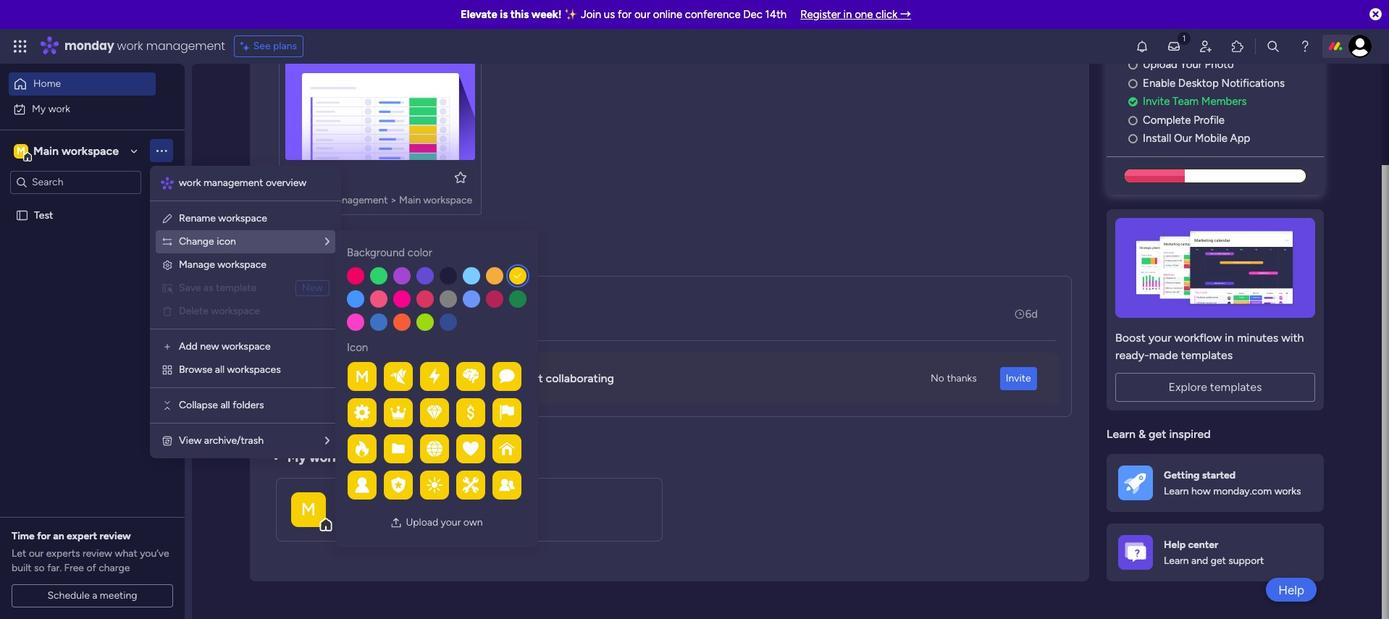 Task type: describe. For each thing, give the bounding box(es) containing it.
change icon
[[179, 235, 236, 248]]

update feed (inbox)
[[288, 251, 408, 267]]

ready-
[[1115, 348, 1149, 362]]

m for workspace image
[[17, 144, 25, 157]]

no thanks button
[[925, 367, 983, 390]]

add new workspace
[[179, 340, 271, 353]]

0 vertical spatial learn
[[1107, 427, 1136, 441]]

workspace for main workspace work management
[[367, 493, 430, 509]]

learn & get inspired
[[1107, 427, 1211, 441]]

new
[[302, 282, 323, 294]]

as
[[203, 282, 213, 294]]

help for help
[[1278, 583, 1304, 597]]

workspace for delete workspace
[[211, 305, 260, 317]]

brad klo image
[[1349, 35, 1372, 58]]

browse all workspaces
[[179, 364, 281, 376]]

✨
[[564, 8, 578, 21]]

main for main workspace work management
[[336, 493, 364, 509]]

add new workspace image
[[162, 341, 173, 353]]

help center learn and get support
[[1164, 539, 1264, 567]]

service icon image
[[162, 282, 173, 294]]

template
[[216, 282, 256, 294]]

invite button
[[1000, 367, 1037, 390]]

far.
[[47, 562, 62, 574]]

delete
[[179, 305, 209, 317]]

collaborating
[[546, 372, 614, 385]]

schedule a meeting
[[47, 590, 137, 602]]

collapse all folders
[[179, 399, 264, 411]]

photo icon image
[[391, 517, 402, 529]]

online
[[653, 8, 682, 21]]

workspace up browse all workspaces
[[222, 340, 271, 353]]

see plans button
[[234, 35, 304, 57]]

browse
[[179, 364, 212, 376]]

1 image
[[1178, 30, 1191, 46]]

elevate is this week! ✨ join us for our online conference dec 14th
[[461, 8, 787, 21]]

0 vertical spatial get
[[1149, 427, 1166, 441]]

public board image
[[285, 169, 301, 185]]

folders
[[233, 399, 264, 411]]

profile
[[1194, 114, 1225, 127]]

made
[[1149, 348, 1178, 362]]

join
[[581, 8, 601, 21]]

work inside menu
[[179, 177, 201, 189]]

and for get
[[1191, 555, 1208, 567]]

enable desktop notifications
[[1143, 77, 1285, 90]]

invite for team
[[1143, 95, 1170, 108]]

work inside main workspace work management
[[354, 513, 377, 526]]

&
[[1138, 427, 1146, 441]]

see plans
[[253, 40, 297, 52]]

collapse
[[179, 399, 218, 411]]

circle o image for install
[[1128, 133, 1138, 144]]

invite members image
[[1199, 39, 1213, 54]]

rename workspace image
[[162, 213, 173, 225]]

delete workspace
[[179, 305, 260, 317]]

delete workspace image
[[162, 306, 173, 317]]

Search in workspace field
[[30, 174, 121, 190]]

help image
[[1298, 39, 1312, 54]]

desktop
[[1178, 77, 1219, 90]]

feed
[[335, 251, 362, 267]]

with
[[1281, 331, 1304, 345]]

notifications
[[1221, 77, 1285, 90]]

help button
[[1266, 578, 1317, 602]]

inbox image
[[1167, 39, 1181, 54]]

is
[[500, 8, 508, 21]]

mobile
[[1195, 132, 1228, 145]]

complete profile link
[[1128, 112, 1324, 128]]

elevate
[[461, 8, 497, 21]]

app
[[1230, 132, 1250, 145]]

main for main workspace
[[33, 144, 59, 158]]

upload your photo
[[1143, 58, 1234, 71]]

invite for your
[[377, 372, 406, 385]]

mann
[[360, 299, 387, 312]]

icon
[[347, 341, 368, 354]]

conference
[[685, 8, 741, 21]]

background
[[347, 246, 405, 259]]

start
[[519, 372, 543, 385]]

your for boost
[[1148, 331, 1172, 345]]

upload for upload your own
[[406, 516, 438, 529]]

work right "monday"
[[117, 38, 143, 54]]

list arrow image for view archive/trash
[[325, 436, 330, 446]]

0 vertical spatial review
[[100, 530, 131, 542]]

own
[[463, 516, 483, 529]]

add
[[179, 340, 198, 353]]

view
[[179, 435, 202, 447]]

>
[[390, 194, 397, 206]]

photo
[[1205, 58, 1234, 71]]

templates image image
[[1120, 218, 1311, 318]]

1
[[420, 252, 424, 264]]

complete profile
[[1143, 114, 1225, 127]]

of
[[87, 562, 96, 574]]

thanks
[[947, 372, 977, 385]]

help for help center learn and get support
[[1164, 539, 1186, 551]]

work inside button
[[48, 102, 70, 115]]

free
[[64, 562, 84, 574]]

install our mobile app link
[[1128, 131, 1324, 147]]

support
[[1228, 555, 1264, 567]]

save
[[179, 282, 201, 294]]

enable desktop notifications link
[[1128, 75, 1324, 91]]

built
[[12, 562, 32, 574]]

m for workspace icon
[[301, 499, 316, 520]]

a
[[92, 590, 97, 602]]

all for browse
[[215, 364, 225, 376]]

one
[[855, 8, 873, 21]]

0 vertical spatial in
[[843, 8, 852, 21]]

click
[[876, 8, 898, 21]]

upload your own
[[406, 516, 483, 529]]

center
[[1188, 539, 1218, 551]]

all for collapse
[[220, 399, 230, 411]]

view archive/trash
[[179, 435, 264, 447]]

work management overview
[[179, 177, 307, 189]]

our
[[1174, 132, 1192, 145]]

upload for upload your photo
[[1143, 58, 1178, 71]]

your for invite
[[409, 372, 432, 385]]

6d
[[1025, 308, 1038, 321]]

14th
[[765, 8, 787, 21]]



Task type: vqa. For each thing, say whether or not it's contained in the screenshot.
review
yes



Task type: locate. For each thing, give the bounding box(es) containing it.
upload your photo link
[[1128, 57, 1324, 73]]

0 vertical spatial test
[[306, 170, 329, 184]]

browse all workspaces image
[[162, 364, 173, 376]]

workspace for manage workspace
[[217, 259, 266, 271]]

circle o image for enable
[[1128, 78, 1138, 89]]

test right public board icon
[[34, 209, 53, 221]]

learn for help
[[1164, 555, 1189, 567]]

2 vertical spatial circle o image
[[1128, 133, 1138, 144]]

so
[[34, 562, 45, 574]]

workspaces inside menu
[[227, 364, 281, 376]]

0 vertical spatial help
[[1164, 539, 1186, 551]]

in inside 'boost your workflow in minutes with ready-made templates'
[[1225, 331, 1234, 345]]

for inside time for an expert review let our experts review what you've built so far. free of charge
[[37, 530, 51, 542]]

m down icon
[[355, 367, 369, 386]]

workspace selection element
[[14, 142, 121, 161]]

2 circle o image from the top
[[1128, 115, 1138, 126]]

help inside button
[[1278, 583, 1304, 597]]

1 vertical spatial list arrow image
[[325, 436, 330, 446]]

monday
[[64, 38, 114, 54]]

0 vertical spatial my
[[32, 102, 46, 115]]

your left "teammates"
[[409, 372, 432, 385]]

our up so
[[29, 548, 44, 560]]

learn inside getting started learn how monday.com works
[[1164, 485, 1189, 498]]

and for start
[[496, 372, 516, 385]]

upload inside button
[[406, 516, 438, 529]]

menu item inside menu
[[162, 280, 330, 297]]

archive/trash
[[204, 435, 264, 447]]

1 horizontal spatial my
[[288, 450, 306, 466]]

2 horizontal spatial your
[[1148, 331, 1172, 345]]

and left start
[[496, 372, 516, 385]]

boost
[[1115, 331, 1146, 345]]

register in one click → link
[[800, 8, 911, 21]]

rename
[[179, 212, 216, 225]]

option
[[0, 202, 185, 205]]

list arrow image for change icon
[[325, 237, 330, 247]]

meeting
[[100, 590, 137, 602]]

0 vertical spatial your
[[1148, 331, 1172, 345]]

and down center
[[1191, 555, 1208, 567]]

work right component icon
[[303, 194, 326, 206]]

workspace for main workspace
[[61, 144, 119, 158]]

0 vertical spatial all
[[215, 364, 225, 376]]

1 vertical spatial in
[[1225, 331, 1234, 345]]

my
[[32, 102, 46, 115], [288, 450, 306, 466]]

1 horizontal spatial your
[[441, 516, 461, 529]]

for left an
[[37, 530, 51, 542]]

help inside help center learn and get support
[[1164, 539, 1186, 551]]

m inside workspace icon
[[301, 499, 316, 520]]

→
[[900, 8, 911, 21]]

workspace inside 'element'
[[61, 144, 119, 158]]

work management > main workspace
[[303, 194, 472, 206]]

main inside workspace selection 'element'
[[33, 144, 59, 158]]

1 circle o image from the top
[[1128, 78, 1138, 89]]

no thanks
[[931, 372, 977, 385]]

1 horizontal spatial invite
[[1006, 372, 1031, 385]]

close update feed (inbox) image
[[267, 250, 285, 267]]

main right workspace icon
[[336, 493, 364, 509]]

see
[[253, 40, 271, 52]]

2 horizontal spatial m
[[355, 367, 369, 386]]

0 vertical spatial for
[[618, 8, 632, 21]]

an
[[53, 530, 64, 542]]

main right >
[[399, 194, 421, 206]]

1 vertical spatial workspaces
[[309, 450, 381, 466]]

m left the main workspace
[[17, 144, 25, 157]]

change icon image
[[162, 236, 173, 248]]

templates
[[1181, 348, 1233, 362], [1210, 380, 1262, 394]]

no
[[931, 372, 944, 385]]

2 horizontal spatial main
[[399, 194, 421, 206]]

2 vertical spatial main
[[336, 493, 364, 509]]

your up "made"
[[1148, 331, 1172, 345]]

upload your own button
[[385, 511, 489, 534]]

change
[[179, 235, 214, 248]]

main inside main workspace work management
[[336, 493, 364, 509]]

plans
[[273, 40, 297, 52]]

work down "home"
[[48, 102, 70, 115]]

circle o image left install
[[1128, 133, 1138, 144]]

workspace image
[[14, 143, 28, 159]]

circle o image down circle o icon
[[1128, 78, 1138, 89]]

workspace down the template
[[211, 305, 260, 317]]

help center element
[[1107, 524, 1324, 582]]

menu
[[150, 166, 341, 458]]

collapse all folders image
[[162, 400, 173, 411]]

workflow
[[1174, 331, 1222, 345]]

2 vertical spatial your
[[441, 516, 461, 529]]

1 vertical spatial help
[[1278, 583, 1304, 597]]

teammates
[[435, 372, 494, 385]]

2 vertical spatial learn
[[1164, 555, 1189, 567]]

workspace up search in workspace field
[[61, 144, 119, 158]]

1 horizontal spatial for
[[618, 8, 632, 21]]

1 vertical spatial templates
[[1210, 380, 1262, 394]]

workspaces up folders
[[227, 364, 281, 376]]

0 horizontal spatial workspaces
[[227, 364, 281, 376]]

your
[[1180, 58, 1202, 71]]

1 horizontal spatial upload
[[1143, 58, 1178, 71]]

your
[[1148, 331, 1172, 345], [409, 372, 432, 385], [441, 516, 461, 529]]

workspace inside main workspace work management
[[367, 493, 430, 509]]

your inside button
[[441, 516, 461, 529]]

getting started element
[[1107, 454, 1324, 512]]

workspace down add to favorites icon
[[423, 194, 472, 206]]

save as template
[[179, 282, 256, 294]]

notifications image
[[1135, 39, 1149, 54]]

2 list arrow image from the top
[[325, 436, 330, 446]]

test for public board icon
[[34, 209, 53, 221]]

m inside workspace image
[[17, 144, 25, 157]]

monday work management
[[64, 38, 225, 54]]

add to favorites image
[[453, 170, 468, 184]]

templates right explore
[[1210, 380, 1262, 394]]

upload up enable
[[1143, 58, 1178, 71]]

0 horizontal spatial m
[[17, 144, 25, 157]]

work up rename on the top of page
[[179, 177, 201, 189]]

dec
[[743, 8, 763, 21]]

our left online
[[634, 8, 650, 21]]

home button
[[9, 72, 156, 96]]

0 horizontal spatial for
[[37, 530, 51, 542]]

0 vertical spatial circle o image
[[1128, 78, 1138, 89]]

my for my workspaces
[[288, 450, 306, 466]]

1 vertical spatial my
[[288, 450, 306, 466]]

learn down center
[[1164, 555, 1189, 567]]

workspace up the template
[[217, 259, 266, 271]]

0 horizontal spatial my
[[32, 102, 46, 115]]

test
[[306, 170, 329, 184], [34, 209, 53, 221]]

manage workspace
[[179, 259, 266, 271]]

0 vertical spatial main
[[33, 144, 59, 158]]

my inside button
[[32, 102, 46, 115]]

0 vertical spatial workspaces
[[227, 364, 281, 376]]

invite inside button
[[1006, 372, 1031, 385]]

1 vertical spatial our
[[29, 548, 44, 560]]

delete workspace menu item
[[162, 303, 330, 320]]

main workspace work management
[[336, 493, 444, 526]]

update
[[288, 251, 332, 267]]

1 vertical spatial m
[[355, 367, 369, 386]]

management inside main workspace work management
[[380, 513, 444, 526]]

0 horizontal spatial and
[[496, 372, 516, 385]]

my right close my workspaces "icon"
[[288, 450, 306, 466]]

test list box
[[0, 200, 185, 423]]

0 vertical spatial templates
[[1181, 348, 1233, 362]]

0 horizontal spatial main
[[33, 144, 59, 158]]

my for my work
[[32, 102, 46, 115]]

3 circle o image from the top
[[1128, 133, 1138, 144]]

0 vertical spatial m
[[17, 144, 25, 157]]

your for upload
[[441, 516, 461, 529]]

templates inside 'boost your workflow in minutes with ready-made templates'
[[1181, 348, 1233, 362]]

0 horizontal spatial in
[[843, 8, 852, 21]]

list arrow image up update
[[325, 237, 330, 247]]

what
[[115, 548, 137, 560]]

all down the add new workspace
[[215, 364, 225, 376]]

test right public board image
[[306, 170, 329, 184]]

workspace for rename workspace
[[218, 212, 267, 225]]

boost your workflow in minutes with ready-made templates
[[1115, 331, 1304, 362]]

get
[[1149, 427, 1166, 441], [1211, 555, 1226, 567]]

1 horizontal spatial workspaces
[[309, 450, 381, 466]]

in left minutes
[[1225, 331, 1234, 345]]

menu item
[[162, 280, 330, 297]]

in left one
[[843, 8, 852, 21]]

(inbox)
[[365, 251, 408, 267]]

my work
[[32, 102, 70, 115]]

1 vertical spatial review
[[82, 548, 112, 560]]

templates inside "button"
[[1210, 380, 1262, 394]]

1 horizontal spatial main
[[336, 493, 364, 509]]

workspaces up workspace icon
[[309, 450, 381, 466]]

our inside time for an expert review let our experts review what you've built so far. free of charge
[[29, 548, 44, 560]]

search everything image
[[1266, 39, 1280, 54]]

1 vertical spatial main
[[399, 194, 421, 206]]

work left photo icon on the bottom left of page
[[354, 513, 377, 526]]

team
[[1173, 95, 1199, 108]]

learn down "getting"
[[1164, 485, 1189, 498]]

color
[[408, 246, 432, 259]]

home
[[33, 77, 61, 90]]

getting
[[1164, 469, 1200, 481]]

your left own
[[441, 516, 461, 529]]

install
[[1143, 132, 1171, 145]]

main right workspace image
[[33, 144, 59, 158]]

public board image
[[15, 208, 29, 222]]

menu containing work management overview
[[150, 166, 341, 458]]

circle o image for complete
[[1128, 115, 1138, 126]]

1 horizontal spatial m
[[301, 499, 316, 520]]

for right us
[[618, 8, 632, 21]]

rename workspace
[[179, 212, 267, 225]]

experts
[[46, 548, 80, 560]]

0 horizontal spatial our
[[29, 548, 44, 560]]

1 vertical spatial and
[[1191, 555, 1208, 567]]

get down center
[[1211, 555, 1226, 567]]

1 vertical spatial for
[[37, 530, 51, 542]]

and inside help center learn and get support
[[1191, 555, 1208, 567]]

1 vertical spatial test
[[34, 209, 53, 221]]

0 horizontal spatial invite
[[377, 372, 406, 385]]

0 horizontal spatial your
[[409, 372, 432, 385]]

roy mann image
[[301, 300, 330, 329]]

workspace up 'icon'
[[218, 212, 267, 225]]

circle o image
[[1128, 78, 1138, 89], [1128, 115, 1138, 126], [1128, 133, 1138, 144]]

main
[[33, 144, 59, 158], [399, 194, 421, 206], [336, 493, 364, 509]]

review up of
[[82, 548, 112, 560]]

upload right photo icon on the bottom left of page
[[406, 516, 438, 529]]

1 horizontal spatial our
[[634, 8, 650, 21]]

templates down workflow
[[1181, 348, 1233, 362]]

explore templates
[[1169, 380, 1262, 394]]

0 vertical spatial list arrow image
[[325, 237, 330, 247]]

expert
[[67, 530, 97, 542]]

1 horizontal spatial test
[[306, 170, 329, 184]]

learn left &
[[1107, 427, 1136, 441]]

1 horizontal spatial and
[[1191, 555, 1208, 567]]

1 vertical spatial get
[[1211, 555, 1226, 567]]

register
[[800, 8, 841, 21]]

list arrow image
[[325, 237, 330, 247], [325, 436, 330, 446]]

manage workspace image
[[162, 259, 173, 271]]

menu item containing save as template
[[162, 280, 330, 297]]

1 vertical spatial learn
[[1164, 485, 1189, 498]]

overview
[[266, 177, 307, 189]]

your inside 'boost your workflow in minutes with ready-made templates'
[[1148, 331, 1172, 345]]

m
[[17, 144, 25, 157], [355, 367, 369, 386], [301, 499, 316, 520]]

component image
[[285, 192, 298, 205]]

circle o image inside "complete profile" link
[[1128, 115, 1138, 126]]

workspace inside menu item
[[211, 305, 260, 317]]

new
[[200, 340, 219, 353]]

schedule a meeting button
[[12, 584, 173, 608]]

invite team members link
[[1128, 94, 1324, 110]]

inspired
[[1169, 427, 1211, 441]]

0 horizontal spatial upload
[[406, 516, 438, 529]]

icon
[[217, 235, 236, 248]]

review up what
[[100, 530, 131, 542]]

management
[[146, 38, 225, 54], [203, 177, 263, 189], [328, 194, 388, 206], [380, 513, 444, 526]]

you've
[[140, 548, 169, 560]]

this
[[510, 8, 529, 21]]

invite your teammates and start collaborating
[[377, 372, 614, 385]]

0 horizontal spatial get
[[1149, 427, 1166, 441]]

test for public board image
[[306, 170, 329, 184]]

0 vertical spatial upload
[[1143, 58, 1178, 71]]

list arrow image up the my workspaces
[[325, 436, 330, 446]]

learn
[[1107, 427, 1136, 441], [1164, 485, 1189, 498], [1164, 555, 1189, 567]]

workspace image
[[291, 492, 326, 527]]

2 horizontal spatial invite
[[1143, 95, 1170, 108]]

get inside help center learn and get support
[[1211, 555, 1226, 567]]

workspace options image
[[154, 144, 169, 158]]

view archive/trash image
[[162, 435, 173, 447]]

0 vertical spatial our
[[634, 8, 650, 21]]

1 horizontal spatial help
[[1278, 583, 1304, 597]]

test inside list box
[[34, 209, 53, 221]]

learn for getting
[[1164, 485, 1189, 498]]

0 horizontal spatial test
[[34, 209, 53, 221]]

circle o image down check circle 'image'
[[1128, 115, 1138, 126]]

minutes
[[1237, 331, 1278, 345]]

1 vertical spatial your
[[409, 372, 432, 385]]

select product image
[[13, 39, 28, 54]]

week!
[[531, 8, 562, 21]]

circle o image
[[1128, 60, 1138, 70]]

explore templates button
[[1115, 373, 1315, 402]]

let
[[12, 548, 26, 560]]

0 horizontal spatial help
[[1164, 539, 1186, 551]]

1 vertical spatial all
[[220, 399, 230, 411]]

1 vertical spatial upload
[[406, 516, 438, 529]]

1 list arrow image from the top
[[325, 237, 330, 247]]

enable
[[1143, 77, 1176, 90]]

time for an expert review let our experts review what you've built so far. free of charge
[[12, 530, 169, 574]]

m down the my workspaces
[[301, 499, 316, 520]]

1 horizontal spatial get
[[1211, 555, 1226, 567]]

2 vertical spatial m
[[301, 499, 316, 520]]

circle o image inside 'enable desktop notifications' link
[[1128, 78, 1138, 89]]

circle o image inside 'install our mobile app' link
[[1128, 133, 1138, 144]]

workspace
[[61, 144, 119, 158], [423, 194, 472, 206], [218, 212, 267, 225], [217, 259, 266, 271], [211, 305, 260, 317], [222, 340, 271, 353], [367, 493, 430, 509]]

check circle image
[[1128, 97, 1138, 107]]

close my workspaces image
[[267, 449, 285, 466]]

all left folders
[[220, 399, 230, 411]]

1 vertical spatial circle o image
[[1128, 115, 1138, 126]]

1 horizontal spatial in
[[1225, 331, 1234, 345]]

apps image
[[1230, 39, 1245, 54]]

workspace up photo icon on the bottom left of page
[[367, 493, 430, 509]]

get right &
[[1149, 427, 1166, 441]]

0 vertical spatial and
[[496, 372, 516, 385]]

my down "home"
[[32, 102, 46, 115]]

learn inside help center learn and get support
[[1164, 555, 1189, 567]]

invite
[[1143, 95, 1170, 108], [377, 372, 406, 385], [1006, 372, 1031, 385]]



